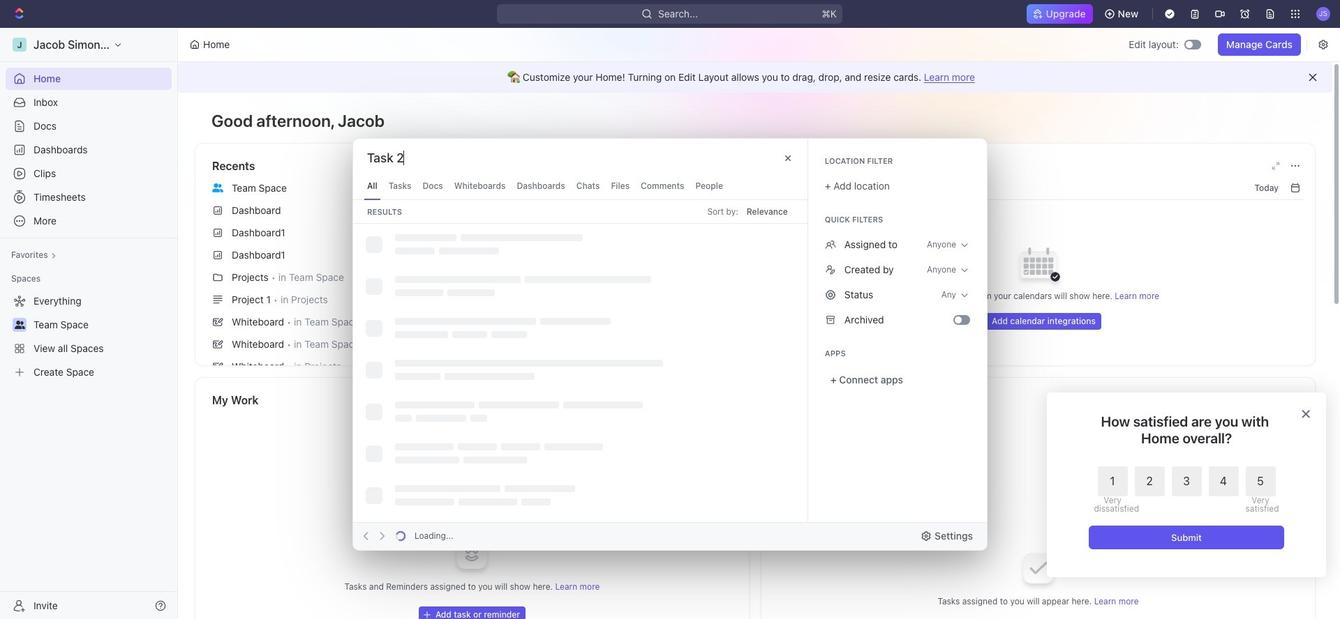 Task type: vqa. For each thing, say whether or not it's contained in the screenshot.
user group "icon" to the bottom
no



Task type: describe. For each thing, give the bounding box(es) containing it.
1 qdq9q image from the top
[[825, 239, 836, 251]]

user group image
[[212, 183, 223, 192]]

qdq9q image
[[825, 265, 836, 276]]

sidebar navigation
[[0, 28, 178, 620]]

Search or run a command… text field
[[367, 150, 472, 167]]

tree inside sidebar navigation
[[6, 290, 172, 384]]



Task type: locate. For each thing, give the bounding box(es) containing it.
qdq9q image up e83zz image
[[825, 290, 836, 301]]

qdq9q image
[[825, 239, 836, 251], [825, 290, 836, 301]]

option group
[[1094, 467, 1276, 514]]

tree
[[6, 290, 172, 384]]

1 vertical spatial qdq9q image
[[825, 290, 836, 301]]

2 qdq9q image from the top
[[825, 290, 836, 301]]

dialog
[[1047, 393, 1326, 578]]

0 vertical spatial qdq9q image
[[825, 239, 836, 251]]

qdq9q image up qdq9q image
[[825, 239, 836, 251]]

e83zz image
[[825, 315, 836, 326]]

alert
[[178, 62, 1333, 93]]



